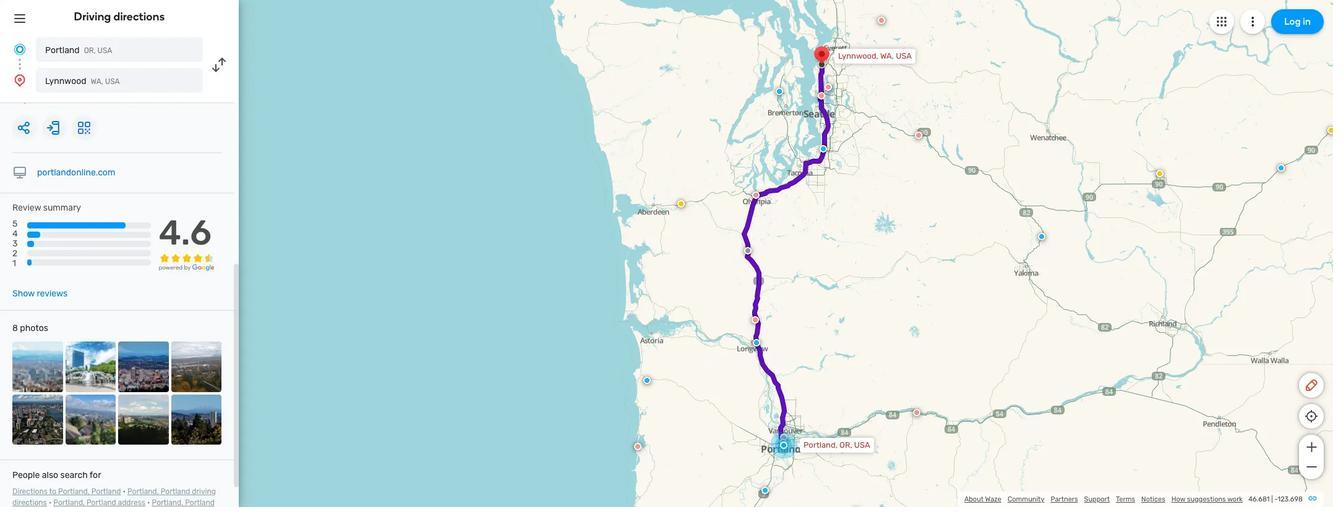 Task type: locate. For each thing, give the bounding box(es) containing it.
1 horizontal spatial portland
[[91, 488, 121, 497]]

directions
[[12, 488, 48, 497]]

1 horizontal spatial portland,
[[127, 488, 159, 497]]

1 vertical spatial or,
[[12, 95, 26, 106]]

0 horizontal spatial portland,
[[58, 488, 90, 497]]

0 horizontal spatial portland
[[45, 45, 80, 56]]

portland
[[45, 45, 80, 56], [91, 488, 121, 497], [161, 488, 190, 497]]

portland or, usa
[[45, 45, 112, 56]]

2 horizontal spatial or,
[[840, 441, 852, 450]]

image 8 of portland, portland image
[[171, 395, 222, 446]]

road closed image
[[825, 84, 832, 91], [818, 92, 825, 100], [915, 132, 923, 139], [752, 192, 760, 199], [752, 317, 759, 324], [1109, 327, 1116, 334], [634, 444, 642, 451], [852, 462, 859, 469]]

accident image
[[744, 247, 752, 255]]

image 2 of portland, portland image
[[65, 342, 116, 393]]

hazard image
[[1328, 127, 1333, 134], [678, 200, 685, 208]]

1 horizontal spatial police image
[[1038, 233, 1046, 241]]

road closed image
[[878, 17, 885, 24], [913, 410, 921, 417], [780, 434, 788, 442], [780, 439, 787, 447]]

directions right driving
[[114, 10, 165, 24]]

about waze link
[[965, 496, 1002, 504]]

people also search for
[[12, 471, 101, 481]]

portland inside portland, portland driving directions
[[161, 488, 190, 497]]

1 horizontal spatial wa,
[[880, 51, 894, 61]]

notices link
[[1142, 496, 1166, 504]]

1 horizontal spatial or,
[[84, 46, 96, 55]]

summary
[[43, 203, 81, 213]]

5
[[12, 219, 18, 230]]

portland up lynnwood
[[45, 45, 80, 56]]

support
[[1084, 496, 1110, 504]]

123.698
[[1278, 496, 1303, 504]]

terms
[[1116, 496, 1135, 504]]

0 vertical spatial wa,
[[880, 51, 894, 61]]

usa for lynnwood
[[105, 77, 120, 86]]

or, for portland,
[[840, 441, 852, 450]]

-
[[1275, 496, 1278, 504]]

usa for portland
[[98, 46, 112, 55]]

people
[[12, 471, 40, 481]]

support link
[[1084, 496, 1110, 504]]

portland left 'driving'
[[161, 488, 190, 497]]

work
[[1228, 496, 1243, 504]]

0 vertical spatial police image
[[820, 145, 827, 153]]

usa
[[98, 46, 112, 55], [896, 51, 912, 61], [105, 77, 120, 86], [28, 95, 45, 106], [854, 441, 870, 450]]

image 7 of portland, portland image
[[118, 395, 169, 446]]

wa, inside lynnwood wa, usa
[[91, 77, 103, 86]]

image 5 of portland, portland image
[[12, 395, 63, 446]]

2 horizontal spatial portland,
[[804, 441, 838, 450]]

about waze community partners support terms notices how suggestions work 46.681 | -123.698
[[965, 496, 1303, 504]]

image 6 of portland, portland image
[[65, 395, 116, 446]]

portland, portland driving directions
[[12, 488, 216, 508]]

about
[[965, 496, 984, 504]]

portland,
[[804, 441, 838, 450], [58, 488, 90, 497], [127, 488, 159, 497]]

1 horizontal spatial directions
[[114, 10, 165, 24]]

usa for portland,
[[854, 441, 870, 450]]

wa, right lynnwood
[[91, 77, 103, 86]]

0 vertical spatial or,
[[84, 46, 96, 55]]

directions to portland, portland link
[[12, 488, 121, 497]]

portland down for
[[91, 488, 121, 497]]

1 vertical spatial directions
[[12, 499, 47, 508]]

1 vertical spatial wa,
[[91, 77, 103, 86]]

1 vertical spatial police image
[[1278, 165, 1285, 172]]

directions down directions
[[12, 499, 47, 508]]

image 4 of portland, portland image
[[171, 342, 222, 393]]

community link
[[1008, 496, 1045, 504]]

image 1 of portland, portland image
[[12, 342, 63, 393]]

for
[[90, 471, 101, 481]]

also
[[42, 471, 58, 481]]

2 vertical spatial or,
[[840, 441, 852, 450]]

2 horizontal spatial portland
[[161, 488, 190, 497]]

computer image
[[12, 166, 27, 181]]

1
[[12, 259, 16, 269]]

0 horizontal spatial directions
[[12, 499, 47, 508]]

46.681
[[1249, 496, 1270, 504]]

portlandonline.com link
[[37, 168, 115, 178]]

location image
[[12, 73, 27, 88]]

waze
[[985, 496, 1002, 504]]

to
[[49, 488, 56, 497]]

current location image
[[12, 42, 27, 57]]

directions inside portland, portland driving directions
[[12, 499, 47, 508]]

police image
[[776, 88, 783, 95], [753, 340, 760, 347], [643, 377, 651, 385], [762, 488, 769, 495]]

portland, inside portland, portland driving directions
[[127, 488, 159, 497]]

directions
[[114, 10, 165, 24], [12, 499, 47, 508]]

usa inside portland or, usa
[[98, 46, 112, 55]]

hazard image
[[1156, 170, 1164, 178]]

or,
[[84, 46, 96, 55], [12, 95, 26, 106], [840, 441, 852, 450]]

3
[[12, 239, 18, 250]]

wa,
[[880, 51, 894, 61], [91, 77, 103, 86]]

usa inside lynnwood wa, usa
[[105, 77, 120, 86]]

2 horizontal spatial police image
[[1278, 165, 1285, 172]]

8 photos
[[12, 324, 48, 334]]

show
[[12, 289, 35, 300]]

wa, right lynnwood,
[[880, 51, 894, 61]]

portland, for portland, or, usa
[[804, 441, 838, 450]]

1 horizontal spatial hazard image
[[1328, 127, 1333, 134]]

or, for portland
[[84, 46, 96, 55]]

image 3 of portland, portland image
[[118, 342, 169, 393]]

2 vertical spatial police image
[[1038, 233, 1046, 241]]

partners link
[[1051, 496, 1078, 504]]

lynnwood
[[45, 76, 86, 87]]

0 horizontal spatial wa,
[[91, 77, 103, 86]]

driving
[[192, 488, 216, 497]]

zoom out image
[[1304, 460, 1319, 475]]

0 horizontal spatial police image
[[820, 145, 827, 153]]

police image
[[820, 145, 827, 153], [1278, 165, 1285, 172], [1038, 233, 1046, 241]]

0 horizontal spatial hazard image
[[678, 200, 685, 208]]

or, inside portland or, usa
[[84, 46, 96, 55]]

suggestions
[[1187, 496, 1226, 504]]

driving
[[74, 10, 111, 24]]



Task type: vqa. For each thing, say whether or not it's contained in the screenshot.
5
yes



Task type: describe. For each thing, give the bounding box(es) containing it.
how suggestions work link
[[1172, 496, 1243, 504]]

portland, or, usa
[[804, 441, 870, 450]]

|
[[1272, 496, 1273, 504]]

0 horizontal spatial or,
[[12, 95, 26, 106]]

wa, for lynnwood
[[91, 77, 103, 86]]

notices
[[1142, 496, 1166, 504]]

directions to portland, portland
[[12, 488, 121, 497]]

usa for lynnwood,
[[896, 51, 912, 61]]

lynnwood,
[[838, 51, 879, 61]]

show reviews
[[12, 289, 68, 300]]

or, usa
[[12, 95, 45, 106]]

0 vertical spatial directions
[[114, 10, 165, 24]]

reviews
[[37, 289, 68, 300]]

link image
[[1308, 494, 1318, 504]]

1 vertical spatial hazard image
[[678, 200, 685, 208]]

4.6
[[159, 213, 212, 254]]

review summary
[[12, 203, 81, 213]]

0 vertical spatial hazard image
[[1328, 127, 1333, 134]]

lynnwood, wa, usa
[[838, 51, 912, 61]]

portland, for portland, portland driving directions
[[127, 488, 159, 497]]

partners
[[1051, 496, 1078, 504]]

lynnwood wa, usa
[[45, 76, 120, 87]]

portland, portland driving directions link
[[12, 488, 216, 508]]

5 4 3 2 1
[[12, 219, 18, 269]]

2
[[12, 249, 17, 259]]

how
[[1172, 496, 1186, 504]]

photos
[[20, 324, 48, 334]]

8
[[12, 324, 18, 334]]

wa, for lynnwood,
[[880, 51, 894, 61]]

search
[[60, 471, 88, 481]]

pencil image
[[1304, 379, 1319, 394]]

community
[[1008, 496, 1045, 504]]

4
[[12, 229, 18, 240]]

review
[[12, 203, 41, 213]]

portlandonline.com
[[37, 168, 115, 178]]

driving directions
[[74, 10, 165, 24]]

zoom in image
[[1304, 441, 1319, 455]]

terms link
[[1116, 496, 1135, 504]]



